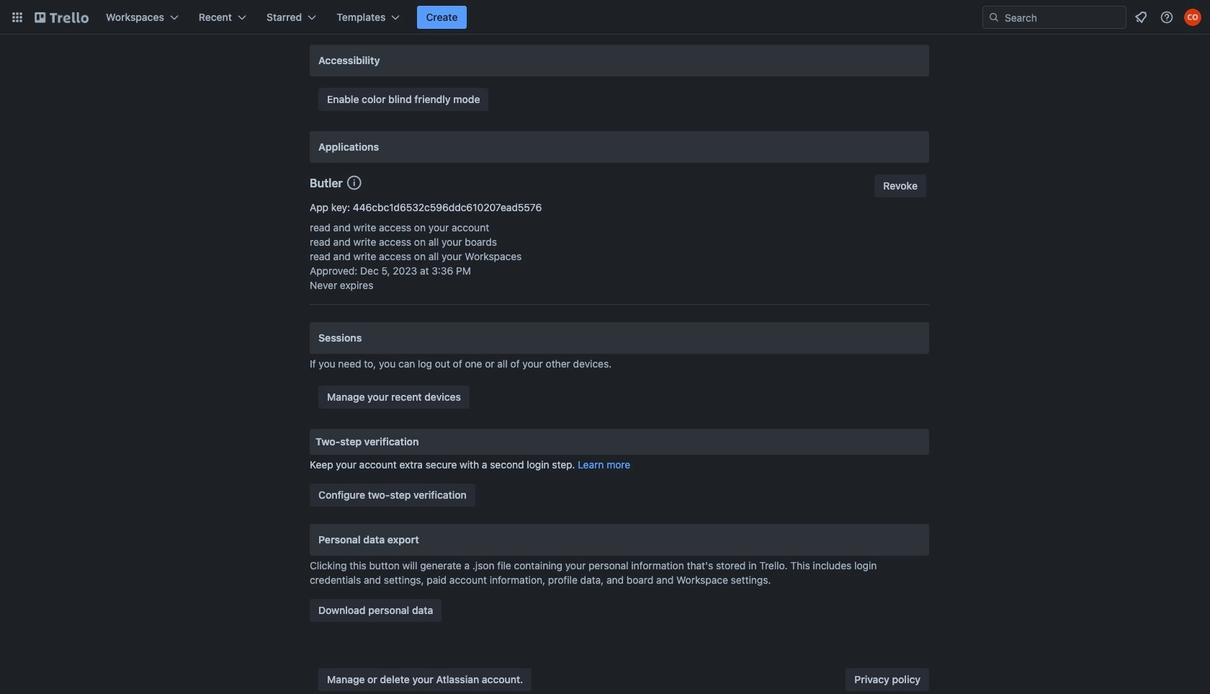 Task type: locate. For each thing, give the bounding box(es) containing it.
back to home image
[[35, 6, 89, 29]]

search image
[[989, 12, 1000, 23]]

open information menu image
[[1160, 10, 1175, 25]]

primary element
[[0, 0, 1211, 35]]

None button
[[875, 174, 927, 197]]



Task type: vqa. For each thing, say whether or not it's contained in the screenshot.
'"j"'
no



Task type: describe. For each thing, give the bounding box(es) containing it.
0 notifications image
[[1133, 9, 1150, 26]]

Search field
[[1000, 7, 1126, 27]]

christina overa (christinaovera) image
[[1185, 9, 1202, 26]]



